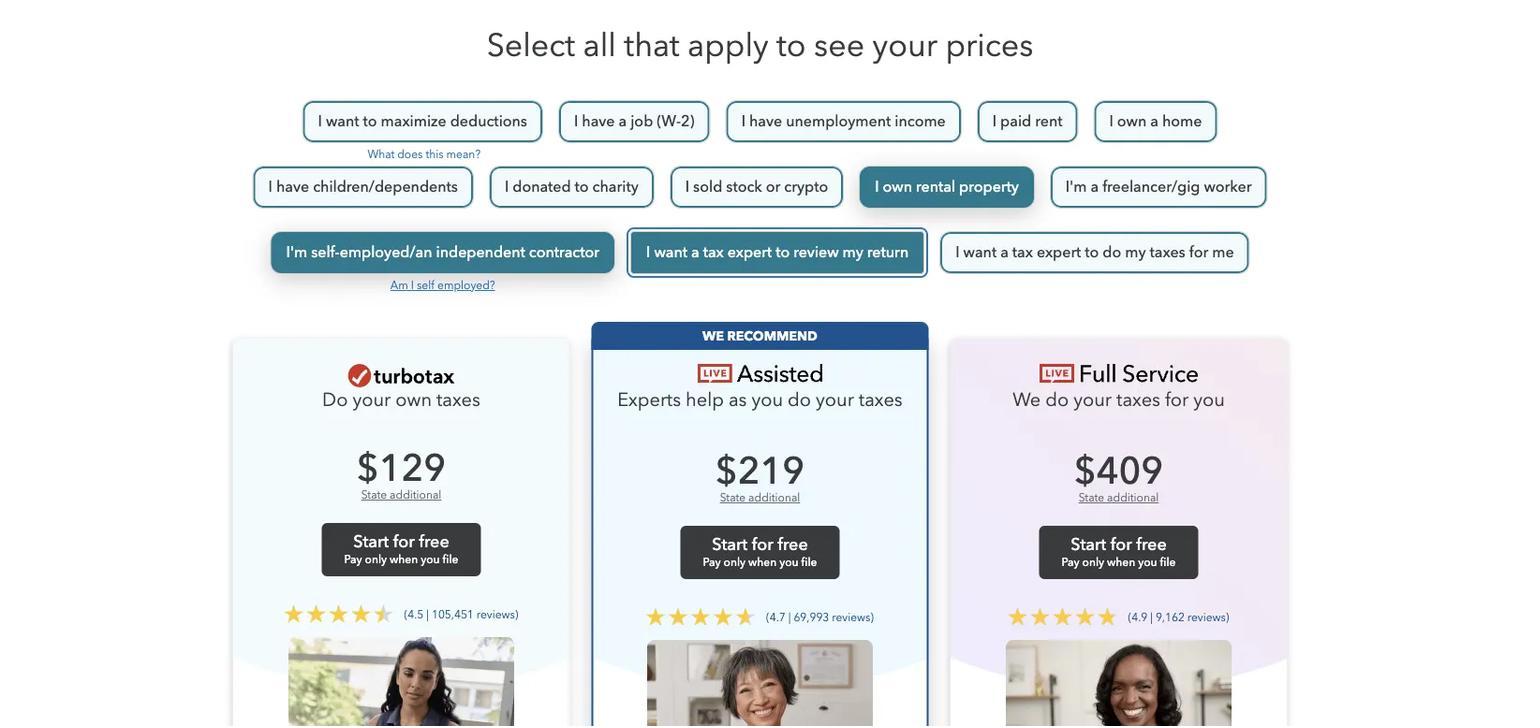 Task type: locate. For each thing, give the bounding box(es) containing it.
$ inside $ 129 state additional
[[357, 444, 379, 495]]

only for 129
[[365, 553, 387, 568]]

free up (4.9
[[1137, 533, 1167, 556]]

2 horizontal spatial $
[[1074, 446, 1097, 497]]

1 horizontal spatial file
[[801, 556, 817, 571]]

you for 129
[[421, 553, 440, 568]]

0 horizontal spatial state additional button
[[361, 488, 442, 504]]

free up 105,451
[[419, 531, 449, 554]]

1 horizontal spatial pay
[[703, 556, 721, 571]]

pay up (4.7 | 69,993 reviews) button
[[703, 556, 721, 571]]

2 horizontal spatial only
[[1083, 556, 1105, 571]]

state additional button for 409
[[1079, 491, 1159, 506]]

free for 129
[[419, 531, 449, 554]]

1 taxes from the left
[[437, 388, 480, 414]]

additional inside $ 409 state additional
[[1107, 491, 1159, 506]]

0 horizontal spatial do
[[788, 388, 811, 414]]

$ down as
[[716, 446, 738, 497]]

0 horizontal spatial $
[[357, 444, 379, 495]]

reviews) for 129
[[477, 608, 518, 623]]

1 horizontal spatial state additional button
[[720, 491, 800, 506]]

apply
[[688, 24, 769, 67]]

experts help as you do your taxes
[[618, 388, 903, 414]]

2 horizontal spatial start
[[1071, 533, 1107, 556]]

file for 409
[[1160, 556, 1176, 571]]

state additional button
[[361, 488, 442, 504], [720, 491, 800, 506], [1079, 491, 1159, 506]]

we
[[703, 327, 724, 345]]

2 horizontal spatial taxes
[[1117, 388, 1161, 414]]

your
[[873, 24, 938, 67], [353, 388, 391, 414], [816, 388, 854, 414], [1074, 388, 1112, 414]]

start for free pay only when you file up (4.7 | 69,993 reviews) button
[[703, 533, 817, 571]]

start down $ 129 state additional
[[353, 531, 389, 554]]

2 horizontal spatial file
[[1160, 556, 1176, 571]]

start down $ 409 state additional
[[1071, 533, 1107, 556]]

(4.5
[[404, 608, 424, 623]]

1 horizontal spatial taxes
[[859, 388, 903, 414]]

state inside $ 219 state additional
[[720, 491, 746, 506]]

(4.5 | 105,451 reviews) button
[[273, 605, 518, 624]]

pay
[[344, 553, 362, 568], [703, 556, 721, 571], [1062, 556, 1080, 571]]

we recommend
[[703, 327, 818, 345]]

you for 409
[[1138, 556, 1157, 571]]

this
[[426, 147, 444, 163]]

pay up (4.9 | 9,162 reviews) button
[[1062, 556, 1080, 571]]

free for 409
[[1137, 533, 1167, 556]]

2 horizontal spatial state additional button
[[1079, 491, 1159, 506]]

do right we
[[1046, 388, 1069, 414]]

2 horizontal spatial pay
[[1062, 556, 1080, 571]]

| right (4.7 at the right bottom
[[789, 610, 791, 626]]

1 horizontal spatial start
[[712, 533, 748, 556]]

start for free pay only when you file up (4.5 | 105,451 reviews) "button"
[[344, 531, 458, 568]]

1 horizontal spatial additional
[[749, 491, 800, 506]]

am
[[390, 278, 408, 294]]

only
[[365, 553, 387, 568], [724, 556, 746, 571], [1083, 556, 1105, 571]]

taxes for 409
[[1117, 388, 1161, 414]]

$ inside $ 219 state additional
[[716, 446, 738, 497]]

1 horizontal spatial free
[[778, 533, 808, 556]]

$
[[357, 444, 379, 495], [716, 446, 738, 497], [1074, 446, 1097, 497]]

| inside "button"
[[426, 608, 429, 623]]

do right as
[[788, 388, 811, 414]]

0 horizontal spatial when
[[390, 553, 418, 568]]

free for 219
[[778, 533, 808, 556]]

$ down we do your taxes for you
[[1074, 446, 1097, 497]]

start down $ 219 state additional
[[712, 533, 748, 556]]

(4.5 | 105,451 reviews)
[[404, 608, 518, 623]]

| right (4.9
[[1151, 610, 1153, 626]]

file
[[443, 553, 458, 568], [801, 556, 817, 571], [1160, 556, 1176, 571]]

105,451
[[432, 608, 474, 623]]

0 horizontal spatial additional
[[390, 488, 442, 504]]

when up (4.7 | 69,993 reviews) button
[[749, 556, 777, 571]]

file up 69,993
[[801, 556, 817, 571]]

only up (4.9 | 9,162 reviews) button
[[1083, 556, 1105, 571]]

reviews) right 9,162
[[1188, 610, 1229, 626]]

1 horizontal spatial reviews)
[[832, 610, 874, 626]]

2 horizontal spatial |
[[1151, 610, 1153, 626]]

0 horizontal spatial start for free pay only when you file
[[344, 531, 458, 568]]

for down $ 219 state additional
[[752, 533, 774, 556]]

state inside $ 409 state additional
[[1079, 491, 1105, 506]]

help
[[686, 388, 724, 414]]

additional for 409
[[1107, 491, 1159, 506]]

pay for 409
[[1062, 556, 1080, 571]]

$ for 219
[[716, 446, 738, 497]]

0 horizontal spatial reviews)
[[477, 608, 518, 623]]

0 horizontal spatial |
[[426, 608, 429, 623]]

| for 129
[[426, 608, 429, 623]]

reviews)
[[477, 608, 518, 623], [832, 610, 874, 626], [1188, 610, 1229, 626]]

2 horizontal spatial reviews)
[[1188, 610, 1229, 626]]

start for free pay only when you file up (4.9 | 9,162 reviews) button
[[1062, 533, 1176, 571]]

we do your taxes for you
[[1013, 388, 1225, 414]]

2 horizontal spatial additional
[[1107, 491, 1159, 506]]

$ 409 state additional
[[1074, 446, 1164, 506]]

state
[[361, 488, 387, 504], [720, 491, 746, 506], [1079, 491, 1105, 506]]

only up (4.5 | 105,451 reviews) "button"
[[365, 553, 387, 568]]

for down $ 409 state additional
[[1111, 533, 1132, 556]]

None checkbox
[[726, 100, 962, 143], [253, 166, 474, 209], [670, 166, 844, 209], [859, 166, 1035, 209], [1050, 166, 1268, 209], [270, 231, 616, 274], [940, 231, 1250, 274], [726, 100, 962, 143], [253, 166, 474, 209], [670, 166, 844, 209], [859, 166, 1035, 209], [1050, 166, 1268, 209], [270, 231, 616, 274], [940, 231, 1250, 274]]

pay up (4.5 | 105,451 reviews) "button"
[[344, 553, 362, 568]]

1 horizontal spatial when
[[749, 556, 777, 571]]

all
[[583, 24, 616, 67]]

do
[[322, 388, 348, 414]]

additional inside $ 129 state additional
[[390, 488, 442, 504]]

additional inside $ 219 state additional
[[749, 491, 800, 506]]

when for 219
[[749, 556, 777, 571]]

file up 9,162
[[1160, 556, 1176, 571]]

(4.9
[[1128, 610, 1148, 626]]

1 horizontal spatial |
[[789, 610, 791, 626]]

3 taxes from the left
[[1117, 388, 1161, 414]]

for for 129
[[393, 531, 415, 554]]

$ down do your own taxes
[[357, 444, 379, 495]]

for down $ 129 state additional
[[393, 531, 415, 554]]

$ inside $ 409 state additional
[[1074, 446, 1097, 497]]

1 horizontal spatial only
[[724, 556, 746, 571]]

2 horizontal spatial when
[[1107, 556, 1136, 571]]

start for free pay only when you file for 129
[[344, 531, 458, 568]]

state inside $ 129 state additional
[[361, 488, 387, 504]]

when up (4.9 | 9,162 reviews) button
[[1107, 556, 1136, 571]]

free up (4.7 at the right bottom
[[778, 533, 808, 556]]

0 horizontal spatial taxes
[[437, 388, 480, 414]]

2 horizontal spatial state
[[1079, 491, 1105, 506]]

0 horizontal spatial free
[[419, 531, 449, 554]]

taxes
[[437, 388, 480, 414], [859, 388, 903, 414], [1117, 388, 1161, 414]]

you
[[752, 388, 783, 414], [1194, 388, 1225, 414], [421, 553, 440, 568], [780, 556, 799, 571], [1138, 556, 1157, 571]]

0 horizontal spatial file
[[443, 553, 458, 568]]

employed?
[[437, 278, 495, 294]]

for
[[1165, 388, 1189, 414], [393, 531, 415, 554], [752, 533, 774, 556], [1111, 533, 1132, 556]]

additional
[[390, 488, 442, 504], [749, 491, 800, 506], [1107, 491, 1159, 506]]

2 horizontal spatial free
[[1137, 533, 1167, 556]]

0 horizontal spatial state
[[361, 488, 387, 504]]

mean?
[[446, 147, 481, 163]]

2 taxes from the left
[[859, 388, 903, 414]]

start for free pay only when you file for 409
[[1062, 533, 1176, 571]]

experts
[[618, 388, 681, 414]]

(4.7
[[766, 610, 786, 626]]

only up (4.7 | 69,993 reviews) button
[[724, 556, 746, 571]]

| right (4.5
[[426, 608, 429, 623]]

see
[[814, 24, 865, 67]]

file up 105,451
[[443, 553, 458, 568]]

free
[[419, 531, 449, 554], [778, 533, 808, 556], [1137, 533, 1167, 556]]

|
[[426, 608, 429, 623], [789, 610, 791, 626], [1151, 610, 1153, 626]]

start
[[353, 531, 389, 554], [712, 533, 748, 556], [1071, 533, 1107, 556]]

when up (4.5 | 105,451 reviews) "button"
[[390, 553, 418, 568]]

start for 219
[[712, 533, 748, 556]]

2 horizontal spatial start for free pay only when you file
[[1062, 533, 1176, 571]]

0 horizontal spatial pay
[[344, 553, 362, 568]]

1 horizontal spatial state
[[720, 491, 746, 506]]

reviews) right 69,993
[[832, 610, 874, 626]]

1 horizontal spatial $
[[716, 446, 738, 497]]

1 horizontal spatial start for free pay only when you file
[[703, 533, 817, 571]]

None checkbox
[[302, 100, 543, 143], [558, 100, 711, 143], [977, 100, 1079, 143], [1094, 100, 1218, 143], [489, 166, 655, 209], [630, 231, 925, 274], [302, 100, 543, 143], [558, 100, 711, 143], [977, 100, 1079, 143], [1094, 100, 1218, 143], [489, 166, 655, 209], [630, 231, 925, 274]]

reviews) inside "button"
[[477, 608, 518, 623]]

state for 129
[[361, 488, 387, 504]]

you for 219
[[780, 556, 799, 571]]

start for free pay only when you file
[[344, 531, 458, 568], [703, 533, 817, 571], [1062, 533, 1176, 571]]

select
[[487, 24, 575, 67]]

pay for 219
[[703, 556, 721, 571]]

file for 129
[[443, 553, 458, 568]]

0 horizontal spatial start
[[353, 531, 389, 554]]

when
[[390, 553, 418, 568], [749, 556, 777, 571], [1107, 556, 1136, 571]]

do
[[788, 388, 811, 414], [1046, 388, 1069, 414]]

1 do from the left
[[788, 388, 811, 414]]

0 horizontal spatial only
[[365, 553, 387, 568]]

1 horizontal spatial do
[[1046, 388, 1069, 414]]

reviews) right 105,451
[[477, 608, 518, 623]]

to
[[777, 24, 806, 67]]



Task type: vqa. For each thing, say whether or not it's contained in the screenshot.
right right
no



Task type: describe. For each thing, give the bounding box(es) containing it.
full service guarantee. signature. donna, cpa 30yrs image
[[1006, 641, 1232, 727]]

when for 129
[[390, 553, 418, 568]]

self
[[417, 278, 435, 294]]

am i self employed? button
[[390, 278, 495, 294]]

only for 219
[[724, 556, 746, 571]]

for for 219
[[752, 533, 774, 556]]

what
[[368, 147, 395, 163]]

409
[[1097, 446, 1164, 497]]

select all that apply to see your prices
[[487, 24, 1034, 67]]

we
[[1013, 388, 1041, 414]]

9,162
[[1156, 610, 1185, 626]]

only for 409
[[1083, 556, 1105, 571]]

| for 409
[[1151, 610, 1153, 626]]

(4.7 | 69,993 reviews) button
[[635, 608, 874, 627]]

| for 219
[[789, 610, 791, 626]]

i
[[411, 278, 414, 294]]

$ for 129
[[357, 444, 379, 495]]

(4.9 | 9,162 reviews)
[[1128, 610, 1229, 626]]

state additional button for 219
[[720, 491, 800, 506]]

turbotax logo image
[[1039, 364, 1199, 383]]

does
[[397, 147, 423, 163]]

taxes for 129
[[437, 388, 480, 414]]

$ 219 state additional
[[716, 446, 805, 506]]

129
[[379, 444, 446, 495]]

pay for 129
[[344, 553, 362, 568]]

your down turbotax logo
[[1074, 388, 1112, 414]]

state for 409
[[1079, 491, 1105, 506]]

your right do
[[353, 388, 391, 414]]

recommend
[[727, 327, 818, 345]]

state for 219
[[720, 491, 746, 506]]

federal refund, $3,252 image
[[289, 638, 514, 727]]

do your own taxes
[[322, 388, 480, 414]]

own
[[396, 388, 432, 414]]

as
[[729, 388, 747, 414]]

what does this mean?
[[365, 147, 481, 163]]

start for free pay only when you file for 219
[[703, 533, 817, 571]]

reviews) for 219
[[832, 610, 874, 626]]

state additional button for 129
[[361, 488, 442, 504]]

am i self employed?
[[390, 278, 495, 294]]

file for 219
[[801, 556, 817, 571]]

69,993
[[794, 610, 829, 626]]

(4.9 | 9,162 reviews) button
[[997, 608, 1229, 627]]

reviews) for 409
[[1188, 610, 1229, 626]]

what does this mean? button
[[365, 147, 481, 163]]

start for 409
[[1071, 533, 1107, 556]]

$ for 409
[[1074, 446, 1097, 497]]

prices
[[946, 24, 1034, 67]]

2 do from the left
[[1046, 388, 1069, 414]]

your right see
[[873, 24, 938, 67]]

kitty, tax expert 33 yrs image
[[647, 641, 873, 727]]

$ 129 state additional
[[357, 444, 446, 504]]

for down turbotax logo
[[1165, 388, 1189, 414]]

additional for 129
[[390, 488, 442, 504]]

when for 409
[[1107, 556, 1136, 571]]

start for 129
[[353, 531, 389, 554]]

your down 'recommend'
[[816, 388, 854, 414]]

(4.7 | 69,993 reviews)
[[766, 610, 874, 626]]

for for 409
[[1111, 533, 1132, 556]]

219
[[738, 446, 805, 497]]

additional for 219
[[749, 491, 800, 506]]

that
[[624, 24, 680, 67]]



